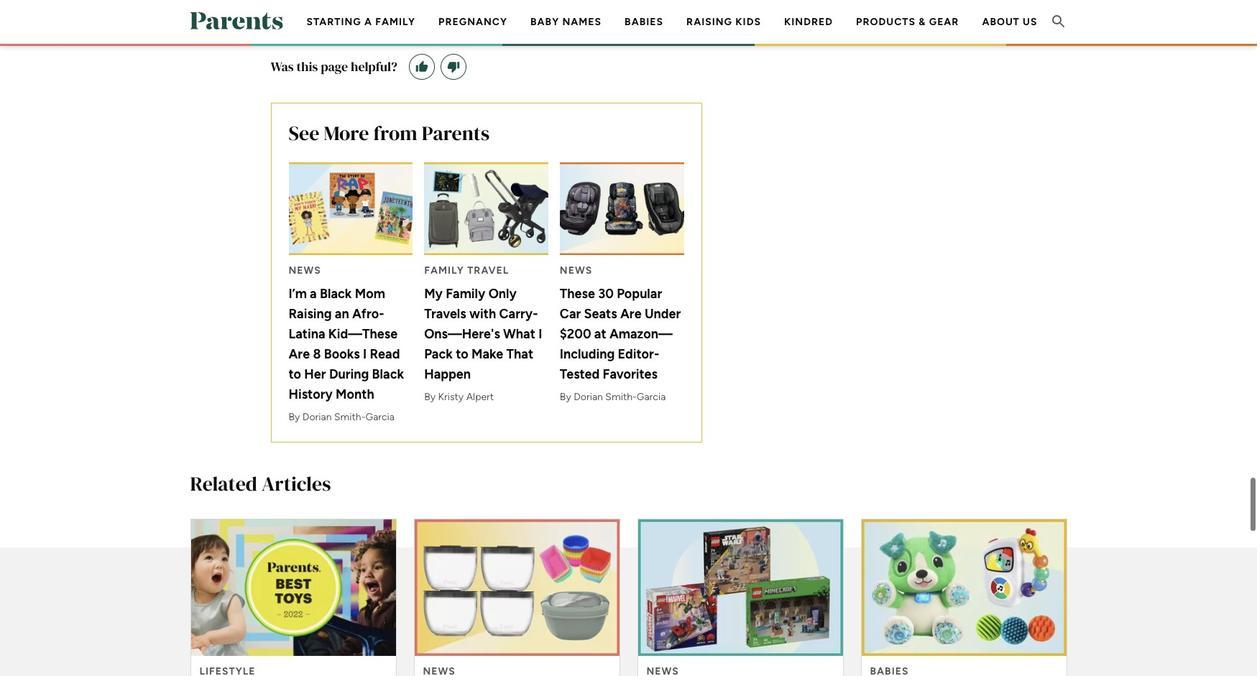 Task type: locate. For each thing, give the bounding box(es) containing it.
names
[[563, 16, 602, 28]]

these brand-new 2024 lego sets are all $30 or less image
[[638, 520, 843, 657]]

1 vertical spatial to
[[289, 367, 301, 383]]

0 horizontal spatial raising
[[289, 306, 332, 322]]

1 horizontal spatial are
[[620, 306, 642, 322]]

family
[[376, 16, 416, 28], [446, 286, 486, 302]]

0 vertical spatial to
[[456, 347, 469, 363]]

to inside the i'm a black mom raising an afro- latina kid—these are 8 books i read to her during black history month
[[289, 367, 301, 383]]

articles
[[262, 470, 331, 498]]

black down read
[[372, 367, 404, 383]]

1 horizontal spatial i
[[539, 327, 542, 342]]

raising left kids
[[687, 16, 733, 28]]

our family only travels with carry-ons tout image
[[424, 162, 548, 255]]

1 vertical spatial i
[[363, 347, 367, 363]]

raising inside header navigation
[[687, 16, 733, 28]]

family inside my family only travels with carry- ons—here's what i pack to make that happen
[[446, 286, 486, 302]]

1 vertical spatial family
[[446, 286, 486, 302]]

i
[[539, 327, 542, 342], [363, 347, 367, 363]]

kid—these
[[328, 327, 398, 342]]

parents best toys 2022 seal with two kids playing. image
[[191, 520, 396, 657]]

my family only travels with carry- ons—here's what i pack to make that happen
[[424, 286, 542, 383]]

an
[[335, 306, 349, 322]]

under
[[645, 306, 681, 322]]

this
[[297, 57, 318, 75]]

baby names
[[531, 16, 602, 28]]

black
[[320, 286, 352, 302], [372, 367, 404, 383]]

0 horizontal spatial to
[[289, 367, 301, 383]]

0 vertical spatial family
[[376, 16, 416, 28]]

are left 8
[[289, 347, 310, 363]]

1 vertical spatial a
[[310, 286, 317, 302]]

was
[[271, 57, 294, 75]]

starting
[[307, 16, 361, 28]]

pack
[[424, 347, 453, 363]]

was this page helpful?
[[271, 57, 398, 75]]

tested
[[560, 367, 600, 383]]

products
[[856, 16, 916, 28]]

1 horizontal spatial a
[[365, 16, 372, 28]]

0 vertical spatial raising
[[687, 16, 733, 28]]

black up an
[[320, 286, 352, 302]]

month
[[336, 387, 374, 403]]

1 vertical spatial are
[[289, 347, 310, 363]]

see
[[289, 119, 320, 146]]

editor-
[[618, 347, 659, 363]]

to left her
[[289, 367, 301, 383]]

these 30 popular car seats are under $200 at amazon— including editor- tested favorites
[[560, 286, 681, 383]]

my family only travels with carry- ons—here's what i pack to make that happen link
[[424, 162, 548, 425]]

1 horizontal spatial black
[[372, 367, 404, 383]]

raising up latina
[[289, 306, 332, 322]]

kids
[[736, 16, 761, 28]]

family up with
[[446, 286, 486, 302]]

to
[[456, 347, 469, 363], [289, 367, 301, 383]]

0 horizontal spatial family
[[376, 16, 416, 28]]

i right "what"
[[539, 327, 542, 342]]

more
[[324, 119, 369, 146]]

a for family
[[365, 16, 372, 28]]

from
[[373, 119, 417, 146]]

a right 'i'm'
[[310, 286, 317, 302]]

meal prep must-haves for kids to start the new year off right tout image
[[414, 520, 619, 657]]

0 horizontal spatial a
[[310, 286, 317, 302]]

about us link
[[982, 16, 1038, 28]]

family up helpful? at the left top of page
[[376, 16, 416, 28]]

1 horizontal spatial family
[[446, 286, 486, 302]]

popular
[[617, 286, 662, 302]]

1 horizontal spatial to
[[456, 347, 469, 363]]

0 vertical spatial a
[[365, 16, 372, 28]]

baby
[[531, 16, 560, 28]]

search image
[[1050, 13, 1067, 30]]

read
[[370, 347, 400, 363]]

i left read
[[363, 347, 367, 363]]

&
[[919, 16, 926, 28]]

1 vertical spatial raising
[[289, 306, 332, 322]]

visit parents' homepage image
[[190, 12, 283, 29]]

only
[[489, 286, 517, 302]]

thumbs down image
[[446, 60, 461, 73]]

history
[[289, 387, 333, 403]]

i inside the i'm a black mom raising an afro- latina kid—these are 8 books i read to her during black history month
[[363, 347, 367, 363]]

raising
[[687, 16, 733, 28], [289, 306, 332, 322]]

0 vertical spatial black
[[320, 286, 352, 302]]

to down ons—here's
[[456, 347, 469, 363]]

are
[[620, 306, 642, 322], [289, 347, 310, 363]]

a inside the i'm a black mom raising an afro- latina kid—these are 8 books i read to her during black history month
[[310, 286, 317, 302]]

are down popular
[[620, 306, 642, 322]]

header navigation
[[295, 0, 1049, 90]]

about us
[[982, 16, 1038, 28]]

a right starting
[[365, 16, 372, 28]]

0 vertical spatial are
[[620, 306, 642, 322]]

us
[[1023, 16, 1038, 28]]

a inside navigation
[[365, 16, 372, 28]]

0 vertical spatial i
[[539, 327, 542, 342]]

books
[[324, 347, 360, 363]]

favorites
[[603, 367, 658, 383]]

0 horizontal spatial i
[[363, 347, 367, 363]]

1 horizontal spatial raising
[[687, 16, 733, 28]]

a
[[365, 16, 372, 28], [310, 286, 317, 302]]

babies link
[[625, 16, 664, 28]]

with
[[469, 306, 496, 322]]

0 horizontal spatial are
[[289, 347, 310, 363]]



Task type: describe. For each thing, give the bounding box(es) containing it.
see more from parents
[[289, 119, 490, 146]]

baby names link
[[531, 16, 602, 28]]

these 30 popular car seats are under $200 at amazon— including editor- tested favorites link
[[560, 162, 684, 425]]

raising kids link
[[687, 16, 761, 28]]

about
[[982, 16, 1020, 28]]

babies
[[625, 16, 664, 28]]

i'm a black mom raising an afro- latina kid—these are 8 books i read to her during black history month
[[289, 286, 404, 403]]

related articles
[[190, 470, 331, 498]]

books for black history month tout image
[[289, 162, 413, 255]]

that
[[507, 347, 534, 363]]

products & gear link
[[856, 16, 959, 28]]

related
[[190, 470, 257, 498]]

i inside my family only travels with carry- ons—here's what i pack to make that happen
[[539, 327, 542, 342]]

travels
[[424, 306, 466, 322]]

starting a family
[[307, 16, 416, 28]]

toys for 6-month-olds image
[[862, 520, 1067, 657]]

at
[[594, 327, 607, 342]]

seats
[[584, 306, 617, 322]]

including
[[560, 347, 615, 363]]

family inside header navigation
[[376, 16, 416, 28]]

pregnancy link
[[439, 16, 508, 28]]

raising inside the i'm a black mom raising an afro- latina kid—these are 8 books i read to her during black history month
[[289, 306, 332, 322]]

kindred
[[784, 16, 833, 28]]

happen
[[424, 367, 471, 383]]

parents
[[422, 119, 490, 146]]

afro-
[[352, 306, 384, 322]]

products & gear
[[856, 16, 959, 28]]

are inside the i'm a black mom raising an afro- latina kid—these are 8 books i read to her during black history month
[[289, 347, 310, 363]]

kindred link
[[784, 16, 833, 28]]

starting a family link
[[307, 16, 416, 28]]

8
[[313, 347, 321, 363]]

gear
[[929, 16, 959, 28]]

carry-
[[499, 306, 538, 322]]

amazon car seat deals under $200 tout image
[[560, 162, 684, 255]]

a for black
[[310, 286, 317, 302]]

pregnancy
[[439, 16, 508, 28]]

thumbs up image
[[415, 60, 429, 73]]

page
[[321, 57, 348, 75]]

her
[[304, 367, 326, 383]]

make
[[472, 347, 503, 363]]

amazon—
[[610, 327, 673, 342]]

latina
[[289, 327, 325, 342]]

to inside my family only travels with carry- ons—here's what i pack to make that happen
[[456, 347, 469, 363]]

0 horizontal spatial black
[[320, 286, 352, 302]]

mom
[[355, 286, 385, 302]]

i'm
[[289, 286, 307, 302]]

i'm a black mom raising an afro- latina kid—these are 8 books i read to her during black history month link
[[289, 162, 413, 425]]

my
[[424, 286, 443, 302]]

during
[[329, 367, 369, 383]]

$200
[[560, 327, 591, 342]]

what
[[503, 327, 536, 342]]

30
[[598, 286, 614, 302]]

1 vertical spatial black
[[372, 367, 404, 383]]

are inside these 30 popular car seats are under $200 at amazon— including editor- tested favorites
[[620, 306, 642, 322]]

ons—here's
[[424, 327, 500, 342]]

these
[[560, 286, 595, 302]]

raising kids
[[687, 16, 761, 28]]

car
[[560, 306, 581, 322]]

helpful?
[[351, 57, 398, 75]]



Task type: vqa. For each thing, say whether or not it's contained in the screenshot.
Rocket to the left
no



